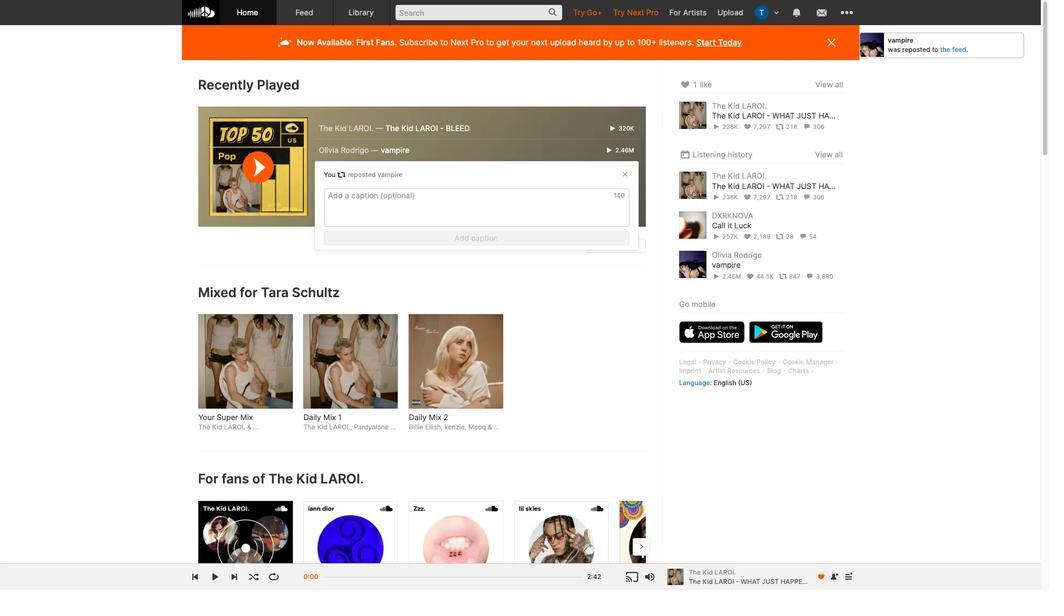Task type: locate. For each thing, give the bounding box(es) containing it.
daily
[[304, 413, 321, 422], [409, 413, 427, 422]]

& inside your super mix the kid laroi. & ...
[[247, 423, 251, 431]]

0 vertical spatial 7,297 link
[[743, 123, 770, 131]]

2 horizontal spatial mix
[[429, 413, 442, 422]]

1 vertical spatial the kid laroi. the kid laroi - what just happened
[[712, 171, 859, 190]]

0 horizontal spatial daily
[[304, 413, 321, 422]]

257k
[[617, 168, 634, 176], [722, 233, 738, 241]]

0 vertical spatial call
[[372, 167, 386, 176]]

⁃
[[698, 358, 701, 366], [728, 358, 731, 366], [777, 358, 781, 366], [835, 358, 839, 366], [703, 367, 706, 375], [762, 367, 765, 375], [783, 367, 786, 375], [811, 367, 814, 375]]

cookie up resources
[[733, 358, 755, 366]]

cookie
[[733, 358, 755, 366], [782, 358, 804, 366]]

2 horizontal spatial &
[[488, 423, 492, 431]]

1 horizontal spatial 2.46m
[[722, 272, 741, 280]]

1 horizontal spatial 257k
[[722, 233, 738, 241]]

try
[[573, 8, 585, 17], [613, 8, 625, 17]]

legal ⁃ privacy ⁃ cookie policy ⁃ cookie manager ⁃ imprint ⁃ artist resources ⁃ blog ⁃ charts ⁃ language: english (us)
[[679, 358, 839, 387]]

rodrigo
[[341, 145, 369, 155], [734, 250, 762, 260]]

7,297
[[753, 123, 770, 131], [753, 193, 770, 201]]

cookie policy link
[[733, 358, 775, 366]]

next
[[531, 37, 548, 48]]

1 vertical spatial the kid laroi - what just happened element
[[679, 172, 706, 199]]

1 vertical spatial 2.46m
[[722, 272, 741, 280]]

mc4d
[[319, 211, 342, 220]]

3 mix from the left
[[429, 413, 442, 422]]

next
[[627, 8, 644, 17], [451, 37, 469, 48]]

mix
[[240, 413, 253, 422], [323, 413, 336, 422], [429, 413, 442, 422]]

iann dior element
[[304, 501, 398, 590]]

2 all from the top
[[835, 150, 843, 159]]

track stats element containing 2.46m
[[712, 270, 843, 282]]

go left mobile
[[679, 299, 689, 308]]

1 right like 'icon'
[[693, 80, 698, 89]]

847 link
[[778, 272, 801, 280]]

upload link
[[712, 0, 749, 25]]

0 vertical spatial 7,297
[[753, 123, 770, 131]]

1 7,297 link from the top
[[743, 123, 770, 131]]

to right up
[[627, 37, 635, 48]]

go inside go to playlist link
[[592, 241, 602, 250]]

1 vertical spatial dxrknova
[[712, 211, 753, 220]]

⁃ up artist resources link
[[728, 358, 731, 366]]

1 horizontal spatial reposted
[[902, 45, 930, 53]]

blog
[[767, 367, 781, 375]]

1 cookie from the left
[[733, 358, 755, 366]]

olivia inside "olivia rodrigo vampire"
[[712, 250, 732, 260]]

1 horizontal spatial cookie
[[782, 358, 804, 366]]

2 daily from the left
[[409, 413, 427, 422]]

218
[[786, 123, 797, 131], [786, 193, 797, 201]]

2 vertical spatial the kid laroi. link
[[689, 568, 811, 577]]

pro up the 100+
[[646, 8, 658, 17]]

1 view all from the top
[[815, 80, 843, 89]]

0 vertical spatial view
[[815, 80, 833, 89]]

1 vertical spatial the kid laroi - what just happened link
[[712, 181, 859, 191]]

0 horizontal spatial call
[[372, 167, 386, 176]]

kid inside daily mix 1 the kid laroi., pardyalone & ...
[[317, 423, 327, 431]]

847
[[789, 272, 801, 280]]

2 ... from the left
[[397, 423, 402, 431]]

olivia up vampire link
[[712, 250, 732, 260]]

legal link
[[679, 358, 696, 366]]

2 track stats element from the top
[[712, 191, 843, 203]]

home link
[[219, 0, 276, 25]]

1 vertical spatial reposted
[[348, 171, 376, 179]]

1
[[693, 80, 698, 89], [338, 413, 342, 422]]

rodrigo for vampire
[[734, 250, 762, 260]]

0 horizontal spatial olivia
[[319, 145, 339, 155]]

44.5k link
[[746, 272, 773, 280]]

olivia up you
[[319, 145, 339, 155]]

7,297 link
[[743, 123, 770, 131], [743, 193, 770, 201]]

mix right the super
[[240, 413, 253, 422]]

vampire inside vampire was reposted to the feed .
[[888, 36, 913, 44]]

dxrknova up call it luck link
[[712, 211, 753, 220]]

1 vertical spatial view all
[[815, 150, 843, 159]]

for
[[240, 285, 258, 301]]

pardyalone
[[354, 423, 389, 431]]

to left the
[[932, 45, 939, 53]]

0 vertical spatial 1
[[693, 80, 698, 89]]

luck
[[395, 167, 412, 176], [734, 221, 751, 230]]

1 vertical spatial olivia
[[712, 250, 732, 260]]

reposted
[[902, 45, 930, 53], [348, 171, 376, 179]]

progress bar
[[324, 572, 582, 590]]

dxrknova call it luck
[[712, 211, 753, 230]]

1 horizontal spatial call
[[712, 221, 725, 230]]

the inside your super mix the kid laroi. & ...
[[198, 423, 210, 431]]

1 vertical spatial 7,297 link
[[743, 193, 770, 201]]

2 try from the left
[[613, 8, 625, 17]]

artist resources link
[[708, 367, 760, 375]]

0 horizontal spatial go
[[592, 241, 602, 250]]

1 horizontal spatial it
[[727, 221, 732, 230]]

the kid laroi. link
[[712, 101, 766, 110], [712, 171, 766, 181], [689, 568, 811, 577]]

1 track stats element from the top
[[712, 121, 843, 133]]

luck up the kid laroi.       — the kid laroi - what just happened
[[395, 167, 412, 176]]

0 vertical spatial go
[[592, 241, 602, 250]]

1 vertical spatial it
[[727, 221, 732, 230]]

laroi for bottom the kid laroi. link
[[715, 577, 734, 586]]

next up the 100+
[[627, 8, 644, 17]]

1 vertical spatial luck
[[734, 221, 751, 230]]

just for the kid laroi. link to the top
[[797, 111, 816, 120]]

vampire inside "olivia rodrigo vampire"
[[712, 260, 741, 270]]

... up of on the bottom left of page
[[253, 423, 258, 431]]

7,297 link up dxrknova "link"
[[743, 193, 770, 201]]

4 track stats element from the top
[[712, 270, 843, 282]]

⁃ left 'artist'
[[703, 367, 706, 375]]

pro left 'get'
[[471, 37, 484, 48]]

it down olivia rodrigo       — vampire
[[388, 167, 392, 176]]

1 horizontal spatial mix
[[323, 413, 336, 422]]

& inside daily mix 1 the kid laroi., pardyalone & ...
[[391, 423, 395, 431]]

1 vertical spatial all
[[835, 150, 843, 159]]

1 vertical spatial 7,297
[[753, 193, 770, 201]]

306
[[813, 123, 824, 131], [813, 193, 824, 201]]

1 7,297 from the top
[[753, 123, 770, 131]]

0 vertical spatial the kid laroi - what just happened element
[[679, 102, 706, 129]]

playlist
[[614, 241, 639, 250]]

olivia rodrigo       — vampire
[[319, 145, 410, 155]]

1 vertical spatial pro
[[471, 37, 484, 48]]

1 daily from the left
[[304, 413, 321, 422]]

2 218 from the top
[[786, 193, 797, 201]]

laroi for the kid laroi. link to the middle
[[742, 181, 764, 190]]

2 & from the left
[[391, 423, 395, 431]]

& for daily mix 1
[[391, 423, 395, 431]]

3,890 link
[[805, 272, 833, 280]]

3 track stats element from the top
[[712, 231, 843, 243]]

1 horizontal spatial go
[[679, 299, 689, 308]]

0 vertical spatial olivia
[[319, 145, 339, 155]]

the kid laroi. the kid laroi - what just happened for the kid laroi. link to the top 218 'link'
[[712, 101, 859, 120]]

daily mix 1 the kid laroi., pardyalone & ...
[[304, 413, 402, 431]]

try left go+ at the right top
[[573, 8, 585, 17]]

charts link
[[788, 367, 809, 375]]

236k up dxrknova "link"
[[722, 193, 738, 201]]

1 inside daily mix 1 the kid laroi., pardyalone & ...
[[338, 413, 342, 422]]

try next pro
[[613, 8, 658, 17]]

kid
[[728, 101, 740, 110], [728, 111, 740, 120], [335, 123, 347, 133], [402, 123, 413, 133], [728, 171, 740, 181], [728, 181, 740, 190], [335, 189, 347, 198], [402, 189, 413, 198], [212, 423, 222, 431], [317, 423, 327, 431], [296, 471, 317, 487], [703, 568, 713, 576], [703, 577, 713, 586]]

1 218 from the top
[[786, 123, 797, 131]]

the kid laroi - what just happened element
[[679, 102, 706, 129], [679, 172, 706, 199], [667, 569, 683, 585]]

1 ... from the left
[[253, 423, 258, 431]]

view for history
[[815, 150, 833, 159]]

it down dxrknova "link"
[[727, 221, 732, 230]]

call inside dxrknova call it luck
[[712, 221, 725, 230]]

the kid laroi - what just happened link for the kid laroi. link to the top 218 'link'
[[712, 111, 859, 121]]

the kid laroi - what just happened element for the kid laroi. link to the middle
[[679, 172, 706, 199]]

2 view all from the top
[[815, 150, 843, 159]]

view
[[815, 80, 833, 89], [815, 150, 833, 159]]

306 link
[[802, 123, 824, 131], [802, 193, 824, 201]]

2.46m down vampire link
[[722, 272, 741, 280]]

- for bottom the kid laroi. link
[[736, 577, 739, 586]]

1 horizontal spatial next
[[627, 8, 644, 17]]

home
[[237, 8, 258, 17]]

1 vertical spatial rodrigo
[[734, 250, 762, 260]]

daily inside daily mix 1 the kid laroi., pardyalone & ...
[[304, 413, 321, 422]]

...
[[253, 423, 258, 431], [397, 423, 402, 431], [494, 423, 499, 431]]

mix up laroi.,
[[323, 413, 336, 422]]

... right mooq
[[494, 423, 499, 431]]

1 horizontal spatial dxrknova
[[712, 211, 753, 220]]

go+
[[587, 8, 602, 17]]

1 vertical spatial 306 link
[[802, 193, 824, 201]]

0 horizontal spatial rodrigo
[[341, 145, 369, 155]]

218 link
[[775, 123, 797, 131], [775, 193, 797, 201]]

to left playlist
[[604, 241, 612, 250]]

28 link
[[775, 233, 794, 241]]

2 7,297 link from the top
[[743, 193, 770, 201]]

218 for the kid laroi. link to the top
[[786, 123, 797, 131]]

pop element
[[209, 118, 307, 216]]

2 306 link from the top
[[802, 193, 824, 201]]

what for the kid laroi. link to the top
[[772, 111, 795, 120]]

None search field
[[390, 0, 568, 25]]

0 vertical spatial reposted
[[902, 45, 930, 53]]

2 view from the top
[[815, 150, 833, 159]]

2.46m down 320k
[[614, 146, 634, 154]]

⁃ down policy
[[762, 367, 765, 375]]

2 vertical spatial the kid laroi. the kid laroi - what just happened
[[689, 568, 816, 586]]

257k down call it luck link
[[722, 233, 738, 241]]

0 horizontal spatial reposted
[[348, 171, 376, 179]]

cookie up charts link
[[782, 358, 804, 366]]

dxrknova for —
[[319, 167, 360, 176]]

0 vertical spatial the kid laroi - what just happened link
[[712, 111, 859, 121]]

for for for fans of the kid laroi.
[[198, 471, 218, 487]]

1 306 link from the top
[[802, 123, 824, 131]]

your super mix link
[[198, 412, 293, 423]]

... inside daily mix 1 the kid laroi., pardyalone & ...
[[397, 423, 402, 431]]

1 up laroi.,
[[338, 413, 342, 422]]

view all for listening history
[[815, 150, 843, 159]]

0 vertical spatial view all
[[815, 80, 843, 89]]

mooq
[[468, 423, 486, 431]]

rodrigo inside "olivia rodrigo vampire"
[[734, 250, 762, 260]]

0 horizontal spatial 1
[[338, 413, 342, 422]]

2 7,297 from the top
[[753, 193, 770, 201]]

for artists link
[[664, 0, 712, 25]]

the kid laroi.       — the kid laroi - what just happened
[[319, 189, 533, 198]]

luck down dxrknova "link"
[[734, 221, 751, 230]]

1 vertical spatial 1
[[338, 413, 342, 422]]

track stats element containing 257k
[[712, 231, 843, 243]]

1 vertical spatial view
[[815, 150, 833, 159]]

0 horizontal spatial next
[[451, 37, 469, 48]]

1 horizontal spatial olivia
[[712, 250, 732, 260]]

1 vertical spatial call
[[712, 221, 725, 230]]

0 horizontal spatial 2.46m
[[614, 146, 634, 154]]

try inside try next pro link
[[613, 8, 625, 17]]

dxrknova
[[319, 167, 360, 176], [712, 211, 753, 220]]

call down olivia rodrigo       — vampire
[[372, 167, 386, 176]]

charts
[[788, 367, 809, 375]]

1 horizontal spatial &
[[391, 423, 395, 431]]

0 vertical spatial 306
[[813, 123, 824, 131]]

upload
[[718, 8, 743, 17]]

1 vertical spatial next
[[451, 37, 469, 48]]

0 vertical spatial rodrigo
[[341, 145, 369, 155]]

2:42
[[587, 573, 601, 581]]

view all
[[815, 80, 843, 89], [815, 150, 843, 159]]

1 vertical spatial 218 link
[[775, 193, 797, 201]]

kid inside your super mix the kid laroi. & ...
[[212, 423, 222, 431]]

& inside "daily mix 2 billie eilish, kenzie, mooq & ..."
[[488, 423, 492, 431]]

3 & from the left
[[488, 423, 492, 431]]

track stats element
[[712, 121, 843, 133], [712, 191, 843, 203], [712, 231, 843, 243], [712, 270, 843, 282]]

0 horizontal spatial for
[[198, 471, 218, 487]]

0 vertical spatial the kid laroi. the kid laroi - what just happened
[[712, 101, 859, 120]]

7,297 for the kid laroi. link to the middle
[[753, 193, 770, 201]]

call down dxrknova "link"
[[712, 221, 725, 230]]

fans
[[222, 471, 249, 487]]

0 horizontal spatial ...
[[253, 423, 258, 431]]

daily inside "daily mix 2 billie eilish, kenzie, mooq & ..."
[[409, 413, 427, 422]]

mix up eilish,
[[429, 413, 442, 422]]

vampire link
[[712, 260, 741, 270]]

rodrigo down 2,189 link
[[734, 250, 762, 260]]

1 try from the left
[[573, 8, 585, 17]]

0 horizontal spatial luck
[[395, 167, 412, 176]]

0 vertical spatial pro
[[646, 8, 658, 17]]

1 vertical spatial 257k
[[722, 233, 738, 241]]

257k up 140
[[617, 168, 634, 176]]

2 306 from the top
[[813, 193, 824, 201]]

lil skies element
[[514, 501, 609, 590]]

1 & from the left
[[247, 423, 251, 431]]

vampire up "was"
[[888, 36, 913, 44]]

7,297 for the kid laroi. link to the top
[[753, 123, 770, 131]]

next down search search field
[[451, 37, 469, 48]]

track stats element for the kid laroi. link to the top
[[712, 121, 843, 133]]

0 horizontal spatial pro
[[471, 37, 484, 48]]

1 mix from the left
[[240, 413, 253, 422]]

just for the kid laroi. link to the middle
[[797, 181, 816, 190]]

1 vertical spatial for
[[198, 471, 218, 487]]

for left fans
[[198, 471, 218, 487]]

0 horizontal spatial try
[[573, 8, 585, 17]]

mix inside "daily mix 2 billie eilish, kenzie, mooq & ..."
[[429, 413, 442, 422]]

44.5k
[[756, 272, 773, 280]]

0 vertical spatial 306 link
[[802, 123, 824, 131]]

the inside daily mix 1 the kid laroi., pardyalone & ...
[[304, 423, 315, 431]]

for for for artists
[[669, 8, 681, 17]]

0 vertical spatial it
[[388, 167, 392, 176]]

your super mix the kid laroi. & ...
[[198, 413, 258, 431]]

2 horizontal spatial ...
[[494, 423, 499, 431]]

1 vertical spatial go
[[679, 299, 689, 308]]

1 horizontal spatial rodrigo
[[734, 250, 762, 260]]

1 horizontal spatial ...
[[397, 423, 402, 431]]

dxrknova link
[[712, 211, 753, 220]]

236k up listening history
[[722, 123, 738, 131]]

0 vertical spatial for
[[669, 8, 681, 17]]

3 ... from the left
[[494, 423, 499, 431]]

vampire down olivia rodrigo 'link' at the right top of the page
[[712, 260, 741, 270]]

try right go+ at the right top
[[613, 8, 625, 17]]

rodrigo up dxrknova       — call it luck
[[341, 145, 369, 155]]

for fans of the kid laroi.
[[198, 471, 364, 487]]

1 view from the top
[[815, 80, 833, 89]]

go to playlist link
[[586, 239, 646, 253]]

0 horizontal spatial cookie
[[733, 358, 755, 366]]

like image
[[679, 78, 690, 91]]

0 horizontal spatial mix
[[240, 413, 253, 422]]

1 306 from the top
[[813, 123, 824, 131]]

0 vertical spatial 257k
[[617, 168, 634, 176]]

0 vertical spatial the kid laroi. link
[[712, 101, 766, 110]]

1 218 link from the top
[[775, 123, 797, 131]]

... left billie
[[397, 423, 402, 431]]

0 vertical spatial 2.46m
[[614, 146, 634, 154]]

try inside "try go+" link
[[573, 8, 585, 17]]

what for the kid laroi. link to the middle
[[772, 181, 795, 190]]

1 vertical spatial 218
[[786, 193, 797, 201]]

call
[[372, 167, 386, 176], [712, 221, 725, 230]]

2 218 link from the top
[[775, 193, 797, 201]]

1 vertical spatial 306
[[813, 193, 824, 201]]

mixed
[[198, 285, 237, 301]]

just
[[797, 111, 816, 120], [797, 181, 816, 190], [470, 189, 490, 198], [762, 577, 779, 586]]

1 horizontal spatial luck
[[734, 221, 751, 230]]

reposted right "was"
[[902, 45, 930, 53]]

0 vertical spatial dxrknova
[[319, 167, 360, 176]]

1 horizontal spatial daily
[[409, 413, 427, 422]]

1 all from the top
[[835, 80, 843, 89]]

0 vertical spatial 218
[[786, 123, 797, 131]]

the kid laroi - what just happened link
[[712, 111, 859, 121], [712, 181, 859, 191], [689, 577, 816, 587]]

1 horizontal spatial try
[[613, 8, 625, 17]]

0 horizontal spatial &
[[247, 423, 251, 431]]

tara schultz's avatar element
[[754, 5, 769, 20]]

-
[[766, 111, 770, 120], [440, 123, 444, 133], [766, 181, 770, 190], [440, 189, 444, 198], [736, 577, 739, 586]]

1 horizontal spatial for
[[669, 8, 681, 17]]

go left playlist
[[592, 241, 602, 250]]

0 horizontal spatial it
[[388, 167, 392, 176]]

listening history
[[693, 150, 752, 159]]

&
[[247, 423, 251, 431], [391, 423, 395, 431], [488, 423, 492, 431]]

add caption button
[[324, 231, 629, 245]]

1 horizontal spatial pro
[[646, 8, 658, 17]]

for inside 'link'
[[669, 8, 681, 17]]

the kid laroi. element
[[198, 501, 293, 590]]

— right mc4d
[[344, 211, 351, 220]]

.
[[966, 45, 968, 53]]

0 horizontal spatial dxrknova
[[319, 167, 360, 176]]

all for listening history
[[835, 150, 843, 159]]

it
[[388, 167, 392, 176], [727, 221, 732, 230]]

dxrknova down olivia rodrigo       — vampire
[[319, 167, 360, 176]]

7,297 link up history
[[743, 123, 770, 131]]

for left artists
[[669, 8, 681, 17]]

mc4d       —
[[319, 211, 354, 220]]

0 vertical spatial 218 link
[[775, 123, 797, 131]]

mixed for tara schultz
[[198, 285, 340, 301]]

... inside "daily mix 2 billie eilish, kenzie, mooq & ..."
[[494, 423, 499, 431]]

mix inside daily mix 1 the kid laroi., pardyalone & ...
[[323, 413, 336, 422]]

by
[[603, 37, 613, 48]]

reposted down olivia rodrigo       — vampire
[[348, 171, 376, 179]]

2 mix from the left
[[323, 413, 336, 422]]

0 vertical spatial all
[[835, 80, 843, 89]]



Task type: vqa. For each thing, say whether or not it's contained in the screenshot.
1st Yeat from the bottom of the page
no



Task type: describe. For each thing, give the bounding box(es) containing it.
28
[[786, 233, 794, 241]]

was
[[888, 45, 901, 53]]

go mobile
[[679, 299, 715, 308]]

daily for daily mix 2
[[409, 413, 427, 422]]

7,297 link for the kid laroi. link to the middle's 218 'link'
[[743, 193, 770, 201]]

your super mix element
[[198, 314, 293, 409]]

306 for the kid laroi. link to the top 218 'link'
[[813, 123, 824, 131]]

super
[[217, 413, 238, 422]]

0 vertical spatial luck
[[395, 167, 412, 176]]

— down olivia rodrigo       — vampire
[[362, 167, 370, 176]]

played
[[257, 77, 299, 93]]

0 vertical spatial next
[[627, 8, 644, 17]]

heard
[[579, 37, 601, 48]]

listening
[[693, 150, 725, 159]]

just for bottom the kid laroi. link
[[762, 577, 779, 586]]

218 link for the kid laroi. link to the top
[[775, 123, 797, 131]]

caption text text field
[[324, 189, 629, 227]]

all for 1 like
[[835, 80, 843, 89]]

calendar image
[[679, 148, 690, 161]]

daily mix 2 element
[[409, 314, 504, 409]]

the
[[940, 45, 951, 53]]

try go+ link
[[568, 0, 608, 25]]

the kid laroi.       — the kid laroi - bleed
[[319, 123, 470, 133]]

⁃ down cookie manager link
[[811, 367, 814, 375]]

daily mix 2 link
[[409, 412, 504, 423]]

subscribe
[[399, 37, 438, 48]]

7,297 link for the kid laroi. link to the top 218 'link'
[[743, 123, 770, 131]]

the kid laroi - what just happened element for the kid laroi. link to the top
[[679, 102, 706, 129]]

imprint
[[679, 367, 701, 375]]

view all for 1 like
[[815, 80, 843, 89]]

manager
[[806, 358, 834, 366]]

for artists
[[669, 8, 707, 17]]

0:00
[[304, 573, 318, 581]]

view for like
[[815, 80, 833, 89]]

fans.
[[376, 37, 397, 48]]

54
[[809, 233, 817, 241]]

caption
[[471, 233, 498, 243]]

remaining letters progress bar
[[614, 190, 625, 201]]

up
[[615, 37, 625, 48]]

feed link
[[276, 0, 333, 25]]

go for go to playlist
[[592, 241, 602, 250]]

236k up 285k
[[617, 190, 634, 198]]

daily mix 1 element
[[304, 314, 398, 409]]

language:
[[679, 379, 712, 387]]

cookie manager link
[[782, 358, 834, 366]]

306 link for the kid laroi. link to the middle's 218 'link'
[[802, 193, 824, 201]]

285k
[[617, 212, 634, 220]]

218 for the kid laroi. link to the middle
[[786, 193, 797, 201]]

try for try go+
[[573, 8, 585, 17]]

mix for daily mix 2
[[429, 413, 442, 422]]

the kid laroi. the kid laroi - what just happened for the kid laroi. link to the middle's 218 'link'
[[712, 171, 859, 190]]

imprint link
[[679, 367, 701, 375]]

library link
[[333, 0, 390, 25]]

2.46m inside track stats element
[[722, 272, 741, 280]]

daily mix 2 billie eilish, kenzie, mooq & ...
[[409, 413, 499, 431]]

1 like
[[693, 80, 712, 89]]

olivia rodrigo link
[[712, 250, 762, 260]]

2 cookie from the left
[[782, 358, 804, 366]]

the feed link
[[940, 45, 966, 53]]

like
[[700, 80, 712, 89]]

0 horizontal spatial 257k
[[617, 168, 634, 176]]

Search search field
[[395, 5, 562, 20]]

try next pro link
[[608, 0, 664, 25]]

— up dxrknova       — call it luck
[[371, 145, 379, 155]]

it inside dxrknova call it luck
[[727, 221, 732, 230]]

dxrknova for call
[[712, 211, 753, 220]]

go for go mobile
[[679, 299, 689, 308]]

⁃ right "legal" at the right of page
[[698, 358, 701, 366]]

mix for daily mix 1
[[323, 413, 336, 422]]

upload
[[550, 37, 576, 48]]

— up olivia rodrigo       — vampire
[[376, 123, 383, 133]]

- for the kid laroi. link to the top
[[766, 111, 770, 120]]

today
[[718, 37, 742, 48]]

vampire down olivia rodrigo       — vampire
[[378, 171, 403, 179]]

luck inside dxrknova call it luck
[[734, 221, 751, 230]]

the kid laroi - what just happened link for the kid laroi. link to the middle's 218 'link'
[[712, 181, 859, 191]]

recently
[[198, 77, 254, 93]]

306 link for the kid laroi. link to the top 218 'link'
[[802, 123, 824, 131]]

3,890
[[816, 272, 833, 280]]

1 vertical spatial the kid laroi. link
[[712, 171, 766, 181]]

to right subscribe
[[440, 37, 448, 48]]

- for the kid laroi. link to the middle
[[766, 181, 770, 190]]

track stats element for dxrknova "link"
[[712, 231, 843, 243]]

vampire element
[[679, 251, 706, 278]]

218 link for the kid laroi. link to the middle
[[775, 193, 797, 201]]

laroi for the kid laroi. link to the top
[[742, 111, 764, 120]]

now
[[297, 37, 315, 48]]

start today link
[[696, 37, 742, 48]]

recently played
[[198, 77, 299, 93]]

54 link
[[798, 233, 817, 241]]

resources
[[727, 367, 760, 375]]

legal
[[679, 358, 696, 366]]

to left 'get'
[[486, 37, 494, 48]]

306 for the kid laroi. link to the middle's 218 'link'
[[813, 193, 824, 201]]

olivia for olivia rodrigo vampire
[[712, 250, 732, 260]]

your
[[512, 37, 529, 48]]

blog link
[[767, 367, 781, 375]]

⁃ right manager
[[835, 358, 839, 366]]

100+
[[637, 37, 657, 48]]

try go+
[[573, 8, 602, 17]]

2 vertical spatial the kid laroi - what just happened link
[[689, 577, 816, 587]]

laroi.,
[[329, 423, 352, 431]]

track stats element for the kid laroi. link to the middle
[[712, 191, 843, 203]]

vampire down the kid laroi.       — the kid laroi - bleed
[[381, 145, 410, 155]]

2,189 link
[[743, 233, 770, 241]]

laroi. inside your super mix the kid laroi. & ...
[[224, 423, 245, 431]]

reposted inside vampire was reposted to the feed .
[[902, 45, 930, 53]]

olivia rodrigo vampire
[[712, 250, 762, 270]]

try for try next pro
[[613, 8, 625, 17]]

... inside your super mix the kid laroi. & ...
[[253, 423, 258, 431]]

dxrknova       — call it luck
[[319, 167, 412, 176]]

⁃ up the blog
[[777, 358, 781, 366]]

daily mix 1 link
[[304, 412, 398, 423]]

olivia for olivia rodrigo       — vampire
[[319, 145, 339, 155]]

2 vertical spatial the kid laroi - what just happened element
[[667, 569, 683, 585]]

call it luck link
[[712, 221, 751, 231]]

reposted vampire
[[346, 171, 403, 179]]

go to playlist
[[592, 241, 639, 250]]

& for daily mix 2
[[488, 423, 492, 431]]

library
[[349, 8, 374, 17]]

(us)
[[738, 379, 752, 387]]

artist
[[708, 367, 725, 375]]

zzz. element
[[409, 501, 504, 590]]

fresh pressed tracks element
[[620, 501, 714, 590]]

... for daily mix 1
[[397, 423, 402, 431]]

320k
[[617, 124, 634, 132]]

daily for daily mix 1
[[304, 413, 321, 422]]

now available: first fans. subscribe to next pro to get your next upload heard by up to 100+ listeners. start today
[[297, 37, 742, 48]]

bleed
[[446, 123, 470, 133]]

track stats element for olivia rodrigo 'link' at the right top of the page
[[712, 270, 843, 282]]

next up image
[[842, 570, 855, 584]]

kenzie,
[[445, 423, 467, 431]]

history
[[728, 150, 752, 159]]

feed
[[295, 8, 313, 17]]

available:
[[317, 37, 354, 48]]

⁃ right blog link
[[783, 367, 786, 375]]

start
[[696, 37, 716, 48]]

to inside vampire was reposted to the feed .
[[932, 45, 939, 53]]

call it luck element
[[679, 211, 706, 239]]

what for bottom the kid laroi. link
[[741, 577, 760, 586]]

eilish,
[[425, 423, 443, 431]]

privacy link
[[703, 358, 726, 366]]

rodrigo for —
[[341, 145, 369, 155]]

— down the reposted vampire
[[376, 189, 383, 198]]

... for daily mix 2
[[494, 423, 499, 431]]

privacy
[[703, 358, 726, 366]]

of
[[252, 471, 265, 487]]

your
[[198, 413, 214, 422]]

vampire was reposted to the feed .
[[888, 36, 968, 53]]

listeners.
[[659, 37, 694, 48]]

mix inside your super mix the kid laroi. & ...
[[240, 413, 253, 422]]

feed
[[952, 45, 966, 53]]

policy
[[757, 358, 775, 366]]

artists
[[683, 8, 707, 17]]



